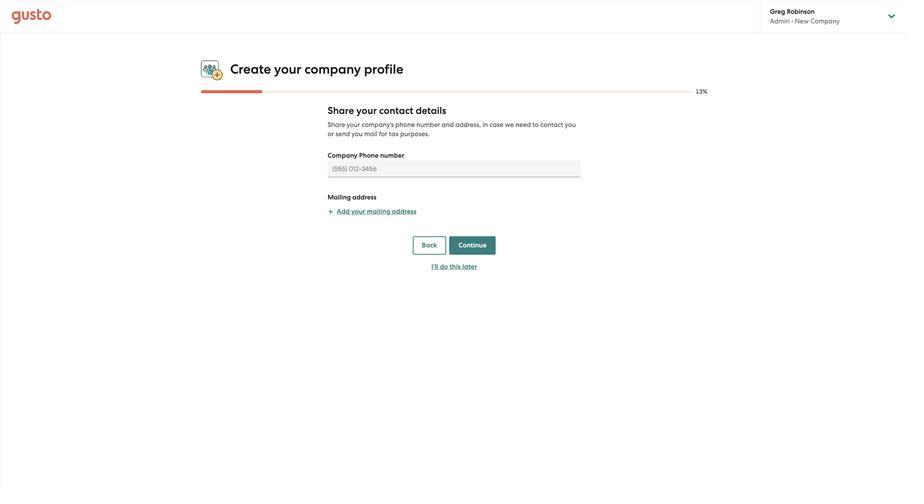 Task type: vqa. For each thing, say whether or not it's contained in the screenshot.
the top "verify"
no



Task type: describe. For each thing, give the bounding box(es) containing it.
in
[[483, 121, 488, 129]]

your for company's
[[347, 121, 360, 129]]

i'll do this later button
[[413, 258, 496, 276]]

1 horizontal spatial address
[[392, 208, 417, 216]]

or
[[328, 130, 334, 138]]

address,
[[456, 121, 481, 129]]

company phone number
[[328, 152, 405, 160]]

your for mailing
[[352, 208, 366, 216]]

•
[[792, 17, 794, 25]]

details
[[416, 105, 447, 117]]

add
[[337, 208, 350, 216]]

back link
[[413, 237, 447, 255]]

phone
[[396, 121, 415, 129]]

i'll
[[432, 263, 439, 271]]

create your company profile
[[230, 61, 404, 77]]

new
[[795, 17, 809, 25]]

home image
[[12, 9, 51, 24]]

case
[[490, 121, 504, 129]]

continue button
[[450, 237, 496, 255]]

for
[[379, 130, 388, 138]]

share for share your contact details
[[328, 105, 354, 117]]

add your mailing address
[[337, 208, 417, 216]]

we
[[505, 121, 514, 129]]

mailing
[[367, 208, 391, 216]]

company
[[305, 61, 361, 77]]

your for company
[[274, 61, 302, 77]]

13%
[[696, 88, 708, 95]]



Task type: locate. For each thing, give the bounding box(es) containing it.
1 vertical spatial contact
[[541, 121, 564, 129]]

this
[[450, 263, 461, 271]]

1 vertical spatial address
[[392, 208, 417, 216]]

share for share your company's phone number and address, in case we need to contact you or send you mail for tax purposes.
[[328, 121, 345, 129]]

mail
[[364, 130, 378, 138]]

contact
[[379, 105, 414, 117], [541, 121, 564, 129]]

mailing address
[[328, 194, 377, 202]]

company down send
[[328, 152, 358, 160]]

your right add
[[352, 208, 366, 216]]

0 vertical spatial share
[[328, 105, 354, 117]]

1 horizontal spatial contact
[[541, 121, 564, 129]]

0 horizontal spatial address
[[353, 194, 377, 202]]

your inside share your company's phone number and address, in case we need to contact you or send you mail for tax purposes.
[[347, 121, 360, 129]]

1 horizontal spatial you
[[565, 121, 576, 129]]

contact right to
[[541, 121, 564, 129]]

purposes.
[[401, 130, 430, 138]]

number down the "tax" on the left top
[[380, 152, 405, 160]]

later
[[463, 263, 477, 271]]

you
[[565, 121, 576, 129], [352, 130, 363, 138]]

need
[[516, 121, 531, 129]]

admin
[[770, 17, 790, 25]]

number inside share your company's phone number and address, in case we need to contact you or send you mail for tax purposes.
[[417, 121, 440, 129]]

company right new
[[811, 17, 840, 25]]

contact inside share your company's phone number and address, in case we need to contact you or send you mail for tax purposes.
[[541, 121, 564, 129]]

0 vertical spatial company
[[811, 17, 840, 25]]

your up send
[[347, 121, 360, 129]]

company
[[811, 17, 840, 25], [328, 152, 358, 160]]

Company Phone number telephone field
[[328, 161, 581, 177]]

robinson
[[787, 8, 815, 16]]

0 vertical spatial number
[[417, 121, 440, 129]]

tax
[[389, 130, 399, 138]]

back
[[422, 242, 437, 250]]

and
[[442, 121, 454, 129]]

your for contact
[[357, 105, 377, 117]]

greg
[[770, 8, 786, 16]]

mailing
[[328, 194, 351, 202]]

share up send
[[328, 105, 354, 117]]

address
[[353, 194, 377, 202], [392, 208, 417, 216]]

1 horizontal spatial number
[[417, 121, 440, 129]]

number down details in the top left of the page
[[417, 121, 440, 129]]

contact up phone
[[379, 105, 414, 117]]

0 horizontal spatial number
[[380, 152, 405, 160]]

do
[[440, 263, 448, 271]]

1 vertical spatial you
[[352, 130, 363, 138]]

to
[[533, 121, 539, 129]]

1 vertical spatial number
[[380, 152, 405, 160]]

profile
[[364, 61, 404, 77]]

2 share from the top
[[328, 121, 345, 129]]

send
[[336, 130, 350, 138]]

0 vertical spatial contact
[[379, 105, 414, 117]]

your
[[274, 61, 302, 77], [357, 105, 377, 117], [347, 121, 360, 129], [352, 208, 366, 216]]

your right create
[[274, 61, 302, 77]]

1 vertical spatial share
[[328, 121, 345, 129]]

company's
[[362, 121, 394, 129]]

create
[[230, 61, 271, 77]]

0 vertical spatial address
[[353, 194, 377, 202]]

phone
[[359, 152, 379, 160]]

your up company's
[[357, 105, 377, 117]]

address up add your mailing address
[[353, 194, 377, 202]]

share your company's phone number and address, in case we need to contact you or send you mail for tax purposes.
[[328, 121, 576, 138]]

0 horizontal spatial you
[[352, 130, 363, 138]]

0 horizontal spatial company
[[328, 152, 358, 160]]

number
[[417, 121, 440, 129], [380, 152, 405, 160]]

share your contact details
[[328, 105, 447, 117]]

address right mailing
[[392, 208, 417, 216]]

i'll do this later
[[432, 263, 477, 271]]

share inside share your company's phone number and address, in case we need to contact you or send you mail for tax purposes.
[[328, 121, 345, 129]]

share
[[328, 105, 354, 117], [328, 121, 345, 129]]

you left mail at the left top
[[352, 130, 363, 138]]

1 horizontal spatial company
[[811, 17, 840, 25]]

0 horizontal spatial contact
[[379, 105, 414, 117]]

you right to
[[565, 121, 576, 129]]

share up or
[[328, 121, 345, 129]]

0 vertical spatial you
[[565, 121, 576, 129]]

1 vertical spatial company
[[328, 152, 358, 160]]

continue
[[459, 242, 487, 250]]

company inside greg robinson admin • new company
[[811, 17, 840, 25]]

greg robinson admin • new company
[[770, 8, 840, 25]]

1 share from the top
[[328, 105, 354, 117]]



